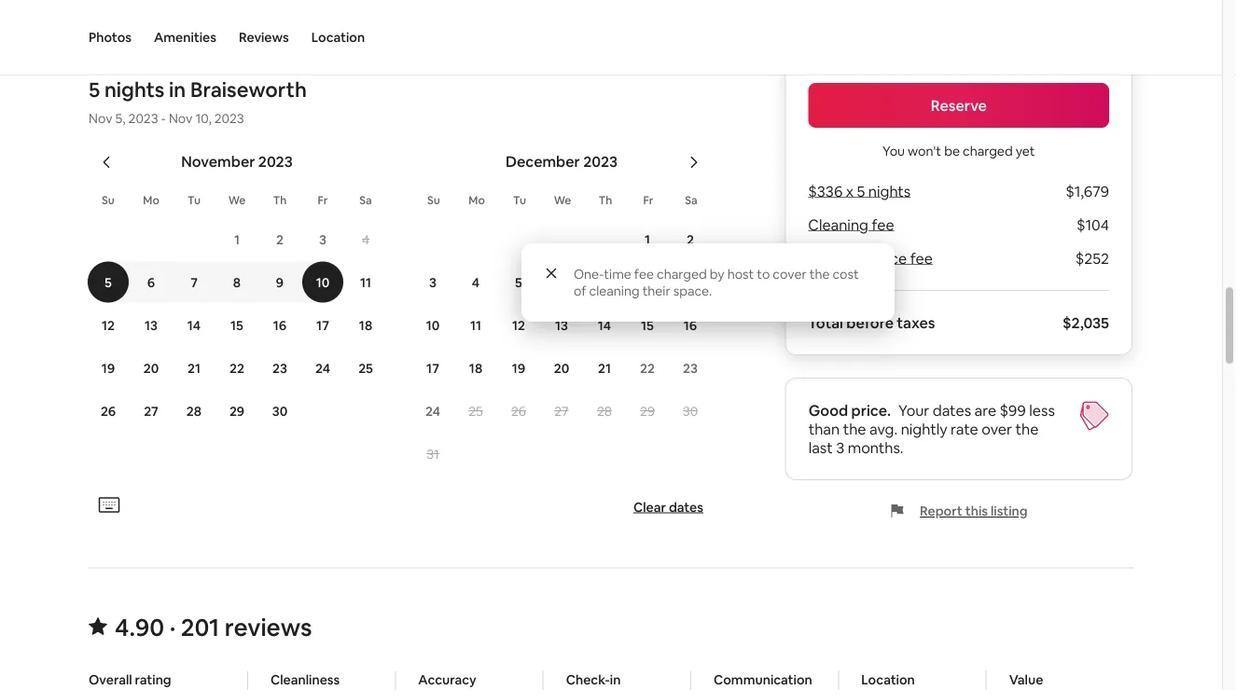 Task type: vqa. For each thing, say whether or not it's contained in the screenshot.
the right Add to wishlist image
no



Task type: describe. For each thing, give the bounding box(es) containing it.
1 vertical spatial nights
[[869, 181, 911, 201]]

cleaning fee
[[809, 215, 895, 234]]

2 nov from the left
[[169, 110, 193, 126]]

total
[[809, 313, 844, 332]]

charged for fee
[[657, 266, 707, 283]]

2 28 button from the left
[[583, 390, 626, 432]]

1 horizontal spatial 25 button
[[455, 390, 497, 432]]

$2,035
[[1063, 313, 1110, 332]]

3 for rightmost "3" button
[[429, 274, 437, 291]]

2 16 button from the left
[[669, 305, 712, 346]]

1 tu from the left
[[188, 193, 201, 207]]

cleaning
[[589, 283, 640, 299]]

check-in
[[566, 671, 621, 688]]

4.90 · 201 reviews
[[115, 612, 312, 643]]

check-
[[566, 671, 610, 688]]

0 vertical spatial 11 button
[[344, 262, 387, 303]]

reviews
[[239, 29, 289, 46]]

1 19 button from the left
[[87, 348, 130, 389]]

$336
[[809, 181, 843, 201]]

28 for second '28' "button" from the right
[[187, 403, 202, 419]]

of
[[574, 283, 587, 299]]

airbnb service fee button
[[809, 249, 934, 268]]

won't
[[908, 143, 942, 159]]

2 su from the left
[[428, 193, 440, 207]]

16 for second '16' button from the left
[[684, 317, 697, 334]]

5,
[[115, 110, 126, 126]]

1 7 button from the left
[[173, 262, 216, 303]]

1 23 button from the left
[[259, 348, 301, 389]]

201
[[181, 612, 220, 643]]

november 2023
[[181, 152, 293, 171]]

2 21 button from the left
[[583, 348, 626, 389]]

clear dates button
[[626, 491, 711, 523]]

less
[[1030, 401, 1055, 420]]

photos button
[[89, 0, 132, 75]]

21 for second 21 button
[[598, 360, 611, 376]]

their
[[643, 283, 671, 299]]

2 22 from the left
[[640, 360, 655, 376]]

overall rating
[[89, 671, 171, 688]]

x
[[847, 181, 854, 201]]

1 th from the left
[[273, 193, 287, 207]]

1 horizontal spatial 17 button
[[412, 348, 455, 389]]

0 horizontal spatial 17 button
[[301, 305, 344, 346]]

1 30 button from the left
[[259, 390, 301, 432]]

overall
[[89, 671, 132, 688]]

december
[[506, 152, 580, 171]]

december 2023
[[506, 152, 618, 171]]

1 27 button from the left
[[130, 390, 173, 432]]

by
[[710, 266, 725, 283]]

november
[[181, 152, 255, 171]]

0 horizontal spatial 3 button
[[301, 219, 344, 260]]

23 for 2nd 23 'button' from the left
[[683, 360, 698, 376]]

clear
[[634, 499, 666, 516]]

host
[[728, 266, 754, 283]]

are
[[975, 401, 997, 420]]

1 horizontal spatial 4 button
[[455, 262, 497, 303]]

2 for 1st 2 button from the right
[[687, 231, 694, 248]]

0 vertical spatial 25 button
[[344, 348, 387, 389]]

airbnb
[[809, 249, 855, 268]]

reserve button
[[809, 83, 1110, 128]]

0 vertical spatial 11
[[360, 274, 371, 291]]

2023 right december
[[584, 152, 618, 171]]

20 for first 20 button from the left
[[143, 360, 159, 376]]

before
[[847, 313, 894, 332]]

1 vertical spatial 10
[[426, 317, 440, 334]]

be
[[945, 143, 960, 159]]

last
[[809, 438, 833, 457]]

25 for top "25" button
[[359, 360, 373, 376]]

21 for first 21 button from the left
[[188, 360, 201, 376]]

26 for 2nd 26 button from right
[[101, 403, 116, 419]]

reviews
[[225, 612, 312, 643]]

listing
[[991, 503, 1028, 520]]

nightly
[[901, 419, 948, 439]]

1 19 from the left
[[102, 360, 115, 376]]

the inside the one-time fee charged by host to cover the cost of cleaning their space.
[[810, 266, 830, 283]]

over
[[982, 419, 1013, 439]]

1 horizontal spatial 3 button
[[412, 262, 455, 303]]

yet
[[1016, 143, 1036, 159]]

5 nights in braiseworth nov 5, 2023 - nov 10, 2023
[[89, 76, 307, 126]]

1 for 1st 1 button from the left
[[234, 231, 240, 248]]

25 for the right "25" button
[[469, 403, 483, 419]]

report
[[920, 503, 963, 520]]

0 horizontal spatial 18 button
[[344, 305, 387, 346]]

2 27 button from the left
[[540, 390, 583, 432]]

amenities
[[154, 29, 217, 46]]

$252
[[1076, 249, 1110, 268]]

0 horizontal spatial 24 button
[[301, 348, 344, 389]]

in inside 5 nights in braiseworth nov 5, 2023 - nov 10, 2023
[[169, 76, 186, 103]]

1 su from the left
[[102, 193, 115, 207]]

1 vertical spatial 11 button
[[455, 305, 497, 346]]

2 5 button from the left
[[497, 262, 540, 303]]

2 15 button from the left
[[626, 305, 669, 346]]

2 2 button from the left
[[669, 219, 712, 260]]

to
[[757, 266, 770, 283]]

1 vertical spatial 11
[[470, 317, 482, 334]]

4.90
[[115, 612, 164, 643]]

charged for be
[[963, 143, 1013, 159]]

0 horizontal spatial location
[[311, 29, 365, 46]]

calendar application
[[66, 132, 1237, 491]]

space.
[[674, 283, 712, 299]]

1 horizontal spatial the
[[843, 419, 867, 439]]

26 for 1st 26 button from right
[[511, 403, 526, 419]]

2 30 button from the left
[[669, 390, 712, 432]]

2 14 from the left
[[598, 317, 611, 334]]

2 19 button from the left
[[497, 348, 540, 389]]

1 13 button from the left
[[130, 305, 173, 346]]

2 22 button from the left
[[626, 348, 669, 389]]

report this listing
[[920, 503, 1028, 520]]

2 6 button from the left
[[540, 262, 583, 303]]

1 horizontal spatial 18
[[469, 360, 483, 376]]

15 for first "15" button from right
[[641, 317, 654, 334]]

1 28 button from the left
[[173, 390, 216, 432]]

1 vertical spatial 10 button
[[412, 305, 455, 346]]

one-
[[574, 266, 604, 283]]

service
[[859, 249, 908, 268]]

nights inside 5 nights in braiseworth nov 5, 2023 - nov 10, 2023
[[104, 76, 165, 103]]

1 horizontal spatial fee
[[872, 215, 895, 234]]

you won't be charged yet
[[883, 143, 1036, 159]]

2 7 from the left
[[601, 274, 608, 291]]

2023 right november
[[258, 152, 293, 171]]

0 vertical spatial 10 button
[[301, 262, 344, 303]]

2 13 from the left
[[555, 317, 568, 334]]

1 nov from the left
[[89, 110, 112, 126]]

fee for one-time fee charged by host to cover the cost of cleaning their space.
[[634, 266, 654, 283]]

rating
[[135, 671, 171, 688]]

$336 x 5 nights
[[809, 181, 911, 201]]

one-time fee charged by host to cover the cost of cleaning their space.
[[574, 266, 859, 299]]

value
[[1010, 671, 1044, 688]]

$336 x 5 nights button
[[809, 181, 911, 201]]

1 26 button from the left
[[87, 390, 130, 432]]

1 20 button from the left
[[130, 348, 173, 389]]

dates for your
[[933, 401, 972, 420]]

1 horizontal spatial location
[[862, 671, 915, 688]]

1 horizontal spatial 24
[[426, 403, 441, 419]]

cleaning
[[809, 215, 869, 234]]

6 for second the 6 button from right
[[147, 274, 155, 291]]

27 for first 27 button
[[144, 403, 158, 419]]

2 12 button from the left
[[497, 305, 540, 346]]

2 13 button from the left
[[540, 305, 583, 346]]

accuracy
[[418, 671, 477, 688]]

31
[[427, 446, 439, 462]]

1 9 button from the left
[[259, 262, 301, 303]]

$1,679
[[1066, 181, 1110, 201]]

-
[[161, 110, 166, 126]]

1 30 from the left
[[272, 403, 288, 419]]

braiseworth
[[190, 76, 307, 103]]

cleaning fee button
[[809, 215, 895, 234]]

1 vertical spatial 24 button
[[412, 390, 455, 432]]

1 1 button from the left
[[216, 219, 259, 260]]

cost
[[833, 266, 859, 283]]

1 for 1st 1 button from the right
[[645, 231, 651, 248]]

3 for leftmost "3" button
[[319, 231, 327, 248]]

clear dates
[[634, 499, 704, 516]]



Task type: locate. For each thing, give the bounding box(es) containing it.
dates right clear on the bottom of the page
[[669, 499, 704, 516]]

the left avg.
[[843, 419, 867, 439]]

1 horizontal spatial 7 button
[[583, 262, 626, 303]]

24 button
[[301, 348, 344, 389], [412, 390, 455, 432]]

1 horizontal spatial 8 button
[[626, 262, 669, 303]]

nov
[[89, 110, 112, 126], [169, 110, 193, 126]]

1 23 from the left
[[273, 360, 287, 376]]

price breakdown dialog
[[522, 243, 895, 322]]

17
[[316, 317, 329, 334], [427, 360, 439, 376]]

1 5 button from the left
[[87, 262, 130, 303]]

time
[[604, 266, 632, 283]]

1 12 from the left
[[102, 317, 115, 334]]

1 mo from the left
[[143, 193, 159, 207]]

airbnb service fee
[[809, 249, 934, 268]]

1 20 from the left
[[143, 360, 159, 376]]

1 horizontal spatial 9 button
[[669, 262, 712, 303]]

0 horizontal spatial charged
[[657, 266, 707, 283]]

1 13 from the left
[[145, 317, 158, 334]]

1
[[234, 231, 240, 248], [645, 231, 651, 248]]

0 horizontal spatial 15 button
[[216, 305, 259, 346]]

2 26 button from the left
[[497, 390, 540, 432]]

2 1 from the left
[[645, 231, 651, 248]]

2 20 from the left
[[554, 360, 570, 376]]

2 27 from the left
[[555, 403, 569, 419]]

22 button
[[216, 348, 259, 389], [626, 348, 669, 389]]

1 horizontal spatial 12 button
[[497, 305, 540, 346]]

0 horizontal spatial 10
[[316, 274, 330, 291]]

0 horizontal spatial 24
[[315, 360, 330, 376]]

10 button
[[301, 262, 344, 303], [412, 305, 455, 346]]

0 horizontal spatial 10 button
[[301, 262, 344, 303]]

1 27 from the left
[[144, 403, 158, 419]]

1 horizontal spatial tu
[[513, 193, 526, 207]]

30 button
[[259, 390, 301, 432], [669, 390, 712, 432]]

2 19 from the left
[[512, 360, 526, 376]]

1 button down november 2023 on the top of the page
[[216, 219, 259, 260]]

2 23 button from the left
[[669, 348, 712, 389]]

1 vertical spatial location
[[862, 671, 915, 688]]

23 button
[[259, 348, 301, 389], [669, 348, 712, 389]]

0 horizontal spatial 29
[[229, 403, 245, 419]]

0 vertical spatial 25
[[359, 360, 373, 376]]

1 horizontal spatial 29 button
[[626, 390, 669, 432]]

23 for 2nd 23 'button' from the right
[[273, 360, 287, 376]]

1 14 button from the left
[[173, 305, 216, 346]]

0 horizontal spatial 26 button
[[87, 390, 130, 432]]

1 up their
[[645, 231, 651, 248]]

2 16 from the left
[[684, 317, 697, 334]]

28 button
[[173, 390, 216, 432], [583, 390, 626, 432]]

3
[[319, 231, 327, 248], [429, 274, 437, 291], [836, 438, 845, 457]]

20
[[143, 360, 159, 376], [554, 360, 570, 376]]

1 1 from the left
[[234, 231, 240, 248]]

21
[[188, 360, 201, 376], [598, 360, 611, 376]]

1 horizontal spatial 8
[[644, 274, 652, 291]]

16
[[273, 317, 287, 334], [684, 317, 697, 334]]

2 14 button from the left
[[583, 305, 626, 346]]

1 horizontal spatial sa
[[685, 193, 698, 207]]

amenities button
[[154, 0, 217, 75]]

dates inside button
[[669, 499, 704, 516]]

fee inside the one-time fee charged by host to cover the cost of cleaning their space.
[[634, 266, 654, 283]]

1 horizontal spatial 30 button
[[669, 390, 712, 432]]

2 horizontal spatial 3
[[836, 438, 845, 457]]

1 horizontal spatial fr
[[644, 193, 654, 207]]

2 for 2nd 2 button from the right
[[276, 231, 284, 248]]

2 button
[[259, 219, 301, 260], [669, 219, 712, 260]]

1 vertical spatial 17
[[427, 360, 439, 376]]

your dates are $99 less than the avg. nightly rate over the last 3 months.
[[809, 401, 1055, 457]]

0 horizontal spatial 28 button
[[173, 390, 216, 432]]

1 9 from the left
[[276, 274, 284, 291]]

1 7 from the left
[[191, 274, 198, 291]]

nov left 5,
[[89, 110, 112, 126]]

8 for first 8 button from right
[[644, 274, 652, 291]]

1 vertical spatial 3 button
[[412, 262, 455, 303]]

1 22 button from the left
[[216, 348, 259, 389]]

8 button
[[216, 262, 259, 303], [626, 262, 669, 303]]

fee for airbnb service fee
[[911, 249, 934, 268]]

18
[[359, 317, 373, 334], [469, 360, 483, 376]]

1 horizontal spatial dates
[[933, 401, 972, 420]]

1 21 button from the left
[[173, 348, 216, 389]]

1 16 from the left
[[273, 317, 287, 334]]

dates for clear
[[669, 499, 704, 516]]

1 horizontal spatial 5 button
[[497, 262, 540, 303]]

0 horizontal spatial 25
[[359, 360, 373, 376]]

0 horizontal spatial 3
[[319, 231, 327, 248]]

nights up 5,
[[104, 76, 165, 103]]

good
[[809, 401, 849, 420]]

1 vertical spatial 18
[[469, 360, 483, 376]]

nights right x
[[869, 181, 911, 201]]

1 horizontal spatial 21 button
[[583, 348, 626, 389]]

the
[[810, 266, 830, 283], [843, 419, 867, 439], [1016, 419, 1039, 439]]

12 button
[[87, 305, 130, 346], [497, 305, 540, 346]]

2 th from the left
[[599, 193, 612, 207]]

12 for 1st 12 button from left
[[102, 317, 115, 334]]

2 button down november 2023 on the top of the page
[[259, 219, 301, 260]]

1 horizontal spatial in
[[610, 671, 621, 688]]

3 button
[[301, 219, 344, 260], [412, 262, 455, 303]]

2 20 button from the left
[[540, 348, 583, 389]]

fee right service
[[911, 249, 934, 268]]

charged left by
[[657, 266, 707, 283]]

4
[[362, 231, 370, 248], [472, 274, 480, 291]]

charged right be
[[963, 143, 1013, 159]]

9
[[276, 274, 284, 291], [687, 274, 694, 291]]

1 28 from the left
[[187, 403, 202, 419]]

0 horizontal spatial 27
[[144, 403, 158, 419]]

1 29 button from the left
[[216, 390, 259, 432]]

0 vertical spatial 24
[[315, 360, 330, 376]]

the left cost
[[810, 266, 830, 283]]

1 22 from the left
[[230, 360, 244, 376]]

2 1 button from the left
[[626, 219, 669, 260]]

0 vertical spatial 24 button
[[301, 348, 344, 389]]

dates left "are"
[[933, 401, 972, 420]]

1 horizontal spatial 27 button
[[540, 390, 583, 432]]

0 horizontal spatial 13 button
[[130, 305, 173, 346]]

20 for 1st 20 button from the right
[[554, 360, 570, 376]]

0 horizontal spatial 19 button
[[87, 348, 130, 389]]

2 9 from the left
[[687, 274, 694, 291]]

1 horizontal spatial 23 button
[[669, 348, 712, 389]]

14 button
[[173, 305, 216, 346], [583, 305, 626, 346]]

1 21 from the left
[[188, 360, 201, 376]]

photos
[[89, 29, 132, 46]]

1 down november 2023 on the top of the page
[[234, 231, 240, 248]]

2 7 button from the left
[[583, 262, 626, 303]]

dates inside your dates are $99 less than the avg. nightly rate over the last 3 months.
[[933, 401, 972, 420]]

19
[[102, 360, 115, 376], [512, 360, 526, 376]]

charged
[[963, 143, 1013, 159], [657, 266, 707, 283]]

$99
[[1000, 401, 1026, 420]]

0 horizontal spatial 4
[[362, 231, 370, 248]]

26
[[101, 403, 116, 419], [511, 403, 526, 419]]

2023 left '-'
[[128, 110, 158, 126]]

1 horizontal spatial 1 button
[[626, 219, 669, 260]]

1 horizontal spatial 16
[[684, 317, 697, 334]]

2 we from the left
[[554, 193, 571, 207]]

0 horizontal spatial fr
[[318, 193, 328, 207]]

29 for 2nd 29 "button" from the left
[[640, 403, 655, 419]]

price.
[[852, 401, 891, 420]]

1 vertical spatial 18 button
[[455, 348, 497, 389]]

rate
[[951, 419, 979, 439]]

0 horizontal spatial 23 button
[[259, 348, 301, 389]]

1 vertical spatial 25 button
[[455, 390, 497, 432]]

1 sa from the left
[[360, 193, 372, 207]]

dates
[[933, 401, 972, 420], [669, 499, 704, 516]]

0 vertical spatial 10
[[316, 274, 330, 291]]

fee up service
[[872, 215, 895, 234]]

reviews button
[[239, 0, 289, 75]]

1 horizontal spatial 19
[[512, 360, 526, 376]]

1 8 from the left
[[233, 274, 241, 291]]

0 horizontal spatial 17
[[316, 317, 329, 334]]

cover
[[773, 266, 807, 283]]

9 for 2nd 9 button from right
[[276, 274, 284, 291]]

12 for 1st 12 button from right
[[512, 317, 525, 334]]

location button
[[311, 0, 365, 75]]

th down november 2023 on the top of the page
[[273, 193, 287, 207]]

the right over
[[1016, 419, 1039, 439]]

1 horizontal spatial 28
[[597, 403, 612, 419]]

this
[[966, 503, 988, 520]]

0 horizontal spatial 13
[[145, 317, 158, 334]]

0 horizontal spatial 1 button
[[216, 219, 259, 260]]

su
[[102, 193, 115, 207], [428, 193, 440, 207]]

fr
[[318, 193, 328, 207], [644, 193, 654, 207]]

you
[[883, 143, 905, 159]]

2 6 from the left
[[558, 274, 566, 291]]

2 12 from the left
[[512, 317, 525, 334]]

2 26 from the left
[[511, 403, 526, 419]]

28
[[187, 403, 202, 419], [597, 403, 612, 419]]

0 horizontal spatial 28
[[187, 403, 202, 419]]

1 horizontal spatial 14
[[598, 317, 611, 334]]

1 15 from the left
[[231, 317, 244, 334]]

reserve
[[931, 96, 987, 115]]

1 14 from the left
[[187, 317, 201, 334]]

1 horizontal spatial 22 button
[[626, 348, 669, 389]]

28 for first '28' "button" from the right
[[597, 403, 612, 419]]

1 vertical spatial 4
[[472, 274, 480, 291]]

11 button
[[344, 262, 387, 303], [455, 305, 497, 346]]

charged inside the one-time fee charged by host to cover the cost of cleaning their space.
[[657, 266, 707, 283]]

months.
[[848, 438, 904, 457]]

1 15 button from the left
[[216, 305, 259, 346]]

2 21 from the left
[[598, 360, 611, 376]]

27 for 1st 27 button from the right
[[555, 403, 569, 419]]

0 horizontal spatial mo
[[143, 193, 159, 207]]

31 button
[[412, 433, 455, 474]]

1 fr from the left
[[318, 193, 328, 207]]

nov right '-'
[[169, 110, 193, 126]]

1 12 button from the left
[[87, 305, 130, 346]]

1 8 button from the left
[[216, 262, 259, 303]]

0 horizontal spatial 14
[[187, 317, 201, 334]]

1 horizontal spatial 7
[[601, 274, 608, 291]]

2 30 from the left
[[683, 403, 698, 419]]

$104
[[1077, 215, 1110, 234]]

9 button
[[259, 262, 301, 303], [669, 262, 712, 303]]

0 horizontal spatial 26
[[101, 403, 116, 419]]

1 horizontal spatial 2 button
[[669, 219, 712, 260]]

0 horizontal spatial 25 button
[[344, 348, 387, 389]]

your
[[899, 401, 930, 420]]

5 inside 5 nights in braiseworth nov 5, 2023 - nov 10, 2023
[[89, 76, 100, 103]]

1 horizontal spatial 26 button
[[497, 390, 540, 432]]

1 horizontal spatial su
[[428, 193, 440, 207]]

9 for 1st 9 button from right
[[687, 274, 694, 291]]

2 down november 2023 on the top of the page
[[276, 231, 284, 248]]

2023 right the 10,
[[214, 110, 244, 126]]

2 fr from the left
[[644, 193, 654, 207]]

0 horizontal spatial 18
[[359, 317, 373, 334]]

0 vertical spatial 4 button
[[344, 219, 387, 260]]

report this listing button
[[890, 503, 1028, 520]]

avg.
[[870, 419, 898, 439]]

1 horizontal spatial 18 button
[[455, 348, 497, 389]]

good price.
[[809, 401, 891, 420]]

we
[[228, 193, 246, 207], [554, 193, 571, 207]]

29 for first 29 "button" from left
[[229, 403, 245, 419]]

th down december 2023
[[599, 193, 612, 207]]

cleanliness
[[271, 671, 340, 688]]

2 button up by
[[669, 219, 712, 260]]

15
[[231, 317, 244, 334], [641, 317, 654, 334]]

0 vertical spatial 3
[[319, 231, 327, 248]]

1 horizontal spatial 16 button
[[669, 305, 712, 346]]

1 29 from the left
[[229, 403, 245, 419]]

2 sa from the left
[[685, 193, 698, 207]]

1 2 from the left
[[276, 231, 284, 248]]

tu down november
[[188, 193, 201, 207]]

0 horizontal spatial su
[[102, 193, 115, 207]]

2 2 from the left
[[687, 231, 694, 248]]

0 horizontal spatial 27 button
[[130, 390, 173, 432]]

1 horizontal spatial 12
[[512, 317, 525, 334]]

0 horizontal spatial nov
[[89, 110, 112, 126]]

7
[[191, 274, 198, 291], [601, 274, 608, 291]]

10,
[[195, 110, 212, 126]]

2 29 button from the left
[[626, 390, 669, 432]]

1 vertical spatial 25
[[469, 403, 483, 419]]

1 button up time in the top of the page
[[626, 219, 669, 260]]

location
[[311, 29, 365, 46], [862, 671, 915, 688]]

1 horizontal spatial 26
[[511, 403, 526, 419]]

than
[[809, 419, 840, 439]]

12
[[102, 317, 115, 334], [512, 317, 525, 334]]

4 button
[[344, 219, 387, 260], [455, 262, 497, 303]]

1 2 button from the left
[[259, 219, 301, 260]]

8 for second 8 button from right
[[233, 274, 241, 291]]

2 up the one-time fee charged by host to cover the cost of cleaning their space.
[[687, 231, 694, 248]]

0 horizontal spatial 29 button
[[216, 390, 259, 432]]

20 button
[[130, 348, 173, 389], [540, 348, 583, 389]]

fee right time in the top of the page
[[634, 266, 654, 283]]

1 horizontal spatial th
[[599, 193, 612, 207]]

1 horizontal spatial charged
[[963, 143, 1013, 159]]

0 vertical spatial location
[[311, 29, 365, 46]]

2 23 from the left
[[683, 360, 698, 376]]

1 we from the left
[[228, 193, 246, 207]]

26 button
[[87, 390, 130, 432], [497, 390, 540, 432]]

fee
[[872, 215, 895, 234], [911, 249, 934, 268], [634, 266, 654, 283]]

1 horizontal spatial 15 button
[[626, 305, 669, 346]]

6
[[147, 274, 155, 291], [558, 274, 566, 291]]

0 horizontal spatial 21
[[188, 360, 201, 376]]

2 28 from the left
[[597, 403, 612, 419]]

taxes
[[898, 313, 936, 332]]

16 for 2nd '16' button from the right
[[273, 317, 287, 334]]

2 tu from the left
[[513, 193, 526, 207]]

0 horizontal spatial 16 button
[[259, 305, 301, 346]]

0 horizontal spatial sa
[[360, 193, 372, 207]]

0 horizontal spatial dates
[[669, 499, 704, 516]]

1 16 button from the left
[[259, 305, 301, 346]]

22
[[230, 360, 244, 376], [640, 360, 655, 376]]

0 horizontal spatial 11
[[360, 274, 371, 291]]

we down december 2023
[[554, 193, 571, 207]]

2 horizontal spatial the
[[1016, 419, 1039, 439]]

17 button
[[301, 305, 344, 346], [412, 348, 455, 389]]

11
[[360, 274, 371, 291], [470, 317, 482, 334]]

2 8 from the left
[[644, 274, 652, 291]]

1 26 from the left
[[101, 403, 116, 419]]

2 9 button from the left
[[669, 262, 712, 303]]

sa
[[360, 193, 372, 207], [685, 193, 698, 207]]

0 vertical spatial 4
[[362, 231, 370, 248]]

1 vertical spatial 24
[[426, 403, 441, 419]]

communication
[[714, 671, 813, 688]]

1 horizontal spatial 14 button
[[583, 305, 626, 346]]

1 6 button from the left
[[130, 262, 173, 303]]

1 horizontal spatial 17
[[427, 360, 439, 376]]

2 mo from the left
[[469, 193, 485, 207]]

·
[[170, 612, 176, 643]]

0 horizontal spatial 2
[[276, 231, 284, 248]]

3 inside your dates are $99 less than the avg. nightly rate over the last 3 months.
[[836, 438, 845, 457]]

1 horizontal spatial 21
[[598, 360, 611, 376]]

0 vertical spatial in
[[169, 76, 186, 103]]

1 6 from the left
[[147, 274, 155, 291]]

total before taxes
[[809, 313, 936, 332]]

we down november 2023 on the top of the page
[[228, 193, 246, 207]]

15 for 2nd "15" button from right
[[231, 317, 244, 334]]

tu down december
[[513, 193, 526, 207]]

2 15 from the left
[[641, 317, 654, 334]]

1 horizontal spatial 19 button
[[497, 348, 540, 389]]

2 8 button from the left
[[626, 262, 669, 303]]

6 for 1st the 6 button from right
[[558, 274, 566, 291]]



